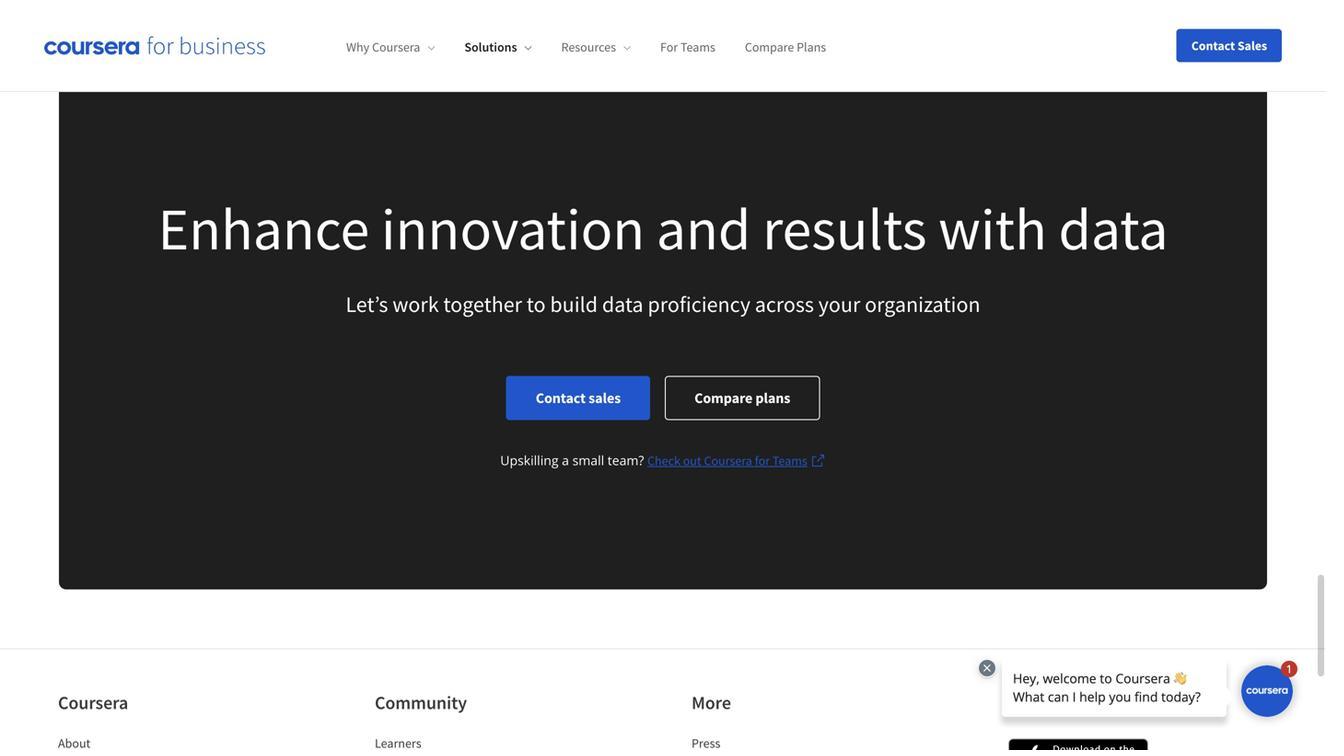 Task type: vqa. For each thing, say whether or not it's contained in the screenshot.
OF inside the Prepare for a new career in the high-growth field of cybersecurity, no degree or experience required. Get professional training designed and delivered by subject matter experts at Google and have the opportunity to connect with to
no



Task type: locate. For each thing, give the bounding box(es) containing it.
and
[[657, 192, 751, 266]]

solutions
[[465, 39, 517, 55]]

compare for compare plans
[[745, 39, 794, 55]]

compare left the plans
[[695, 389, 753, 408]]

solutions link
[[465, 39, 532, 55]]

contact left sales in the right of the page
[[1192, 37, 1235, 54]]

upskilling
[[500, 452, 559, 469]]

resources link
[[561, 39, 631, 55]]

upskilling a small team?
[[500, 452, 648, 469]]

your
[[819, 291, 861, 318]]

1 vertical spatial teams
[[773, 453, 808, 469]]

teams
[[681, 39, 716, 55], [773, 453, 808, 469]]

sales
[[1238, 37, 1268, 54]]

0 horizontal spatial teams
[[681, 39, 716, 55]]

data for build
[[602, 291, 644, 318]]

compare plans link
[[745, 39, 826, 55]]

0 horizontal spatial list item
[[58, 735, 215, 751]]

1 horizontal spatial contact
[[1192, 37, 1235, 54]]

2 list item from the left
[[375, 735, 532, 751]]

contact for contact sales
[[536, 389, 586, 408]]

1 vertical spatial contact
[[536, 389, 586, 408]]

1 vertical spatial data
[[602, 291, 644, 318]]

coursera
[[372, 39, 420, 55], [704, 453, 752, 469], [58, 692, 128, 715]]

1 vertical spatial coursera
[[704, 453, 752, 469]]

community
[[375, 692, 467, 715]]

contact left sales
[[536, 389, 586, 408]]

2 horizontal spatial coursera
[[704, 453, 752, 469]]

1 list item from the left
[[58, 735, 215, 751]]

download on the app store image
[[1009, 739, 1149, 751]]

contact for contact sales
[[1192, 37, 1235, 54]]

results
[[763, 192, 927, 266]]

teams right for on the bottom of page
[[773, 453, 808, 469]]

plans
[[756, 389, 791, 408]]

work
[[393, 291, 439, 318]]

build
[[550, 291, 598, 318]]

1 horizontal spatial coursera
[[372, 39, 420, 55]]

team?
[[608, 452, 644, 469]]

coursera for business image
[[44, 36, 265, 55]]

contact inside button
[[1192, 37, 1235, 54]]

teams right for
[[681, 39, 716, 55]]

compare plans link
[[665, 376, 820, 421]]

proficiency
[[648, 291, 751, 318]]

list item for coursera
[[58, 735, 215, 751]]

compare
[[745, 39, 794, 55], [695, 389, 753, 408]]

for
[[755, 453, 770, 469]]

2 vertical spatial coursera
[[58, 692, 128, 715]]

a
[[562, 452, 569, 469]]

compare left plans
[[745, 39, 794, 55]]

2 horizontal spatial list item
[[692, 735, 848, 751]]

list item
[[58, 735, 215, 751], [375, 735, 532, 751], [692, 735, 848, 751]]

together
[[443, 291, 522, 318]]

mobile
[[1009, 692, 1061, 715]]

let's
[[346, 291, 388, 318]]

1 horizontal spatial list item
[[375, 735, 532, 751]]

0 vertical spatial data
[[1059, 192, 1169, 266]]

data
[[1059, 192, 1169, 266], [602, 291, 644, 318]]

contact
[[1192, 37, 1235, 54], [536, 389, 586, 408]]

0 horizontal spatial data
[[602, 291, 644, 318]]

3 list item from the left
[[692, 735, 848, 751]]

0 vertical spatial compare
[[745, 39, 794, 55]]

1 vertical spatial compare
[[695, 389, 753, 408]]

data for with
[[1059, 192, 1169, 266]]

contact sales
[[536, 389, 621, 408]]

app
[[1065, 692, 1096, 715]]

0 vertical spatial teams
[[681, 39, 716, 55]]

0 vertical spatial coursera
[[372, 39, 420, 55]]

0 vertical spatial contact
[[1192, 37, 1235, 54]]

1 horizontal spatial data
[[1059, 192, 1169, 266]]

0 horizontal spatial contact
[[536, 389, 586, 408]]



Task type: describe. For each thing, give the bounding box(es) containing it.
innovation
[[381, 192, 645, 266]]

coursera inside check out coursera for teams link
[[704, 453, 752, 469]]

out
[[683, 453, 702, 469]]

for teams
[[660, 39, 716, 55]]

list item for community
[[375, 735, 532, 751]]

contact sales
[[1192, 37, 1268, 54]]

across
[[755, 291, 814, 318]]

plans
[[797, 39, 826, 55]]

mobile app
[[1009, 692, 1096, 715]]

compare plans
[[695, 389, 791, 408]]

list item for more
[[692, 735, 848, 751]]

contact sales button
[[1177, 29, 1282, 62]]

contact sales link
[[506, 376, 650, 421]]

check out coursera for teams link
[[648, 450, 826, 472]]

0 horizontal spatial coursera
[[58, 692, 128, 715]]

to
[[527, 291, 546, 318]]

enhance innovation and results with data
[[158, 192, 1169, 266]]

why coursera link
[[346, 39, 435, 55]]

compare plans
[[745, 39, 826, 55]]

resources
[[561, 39, 616, 55]]

organization
[[865, 291, 981, 318]]

check
[[648, 453, 681, 469]]

check out coursera for teams
[[648, 453, 808, 469]]

let's work together to build data proficiency across your organization
[[346, 291, 981, 318]]

with
[[939, 192, 1047, 266]]

why
[[346, 39, 370, 55]]

more
[[692, 692, 731, 715]]

for teams link
[[660, 39, 716, 55]]

for
[[660, 39, 678, 55]]

1 horizontal spatial teams
[[773, 453, 808, 469]]

why coursera
[[346, 39, 420, 55]]

sales
[[589, 389, 621, 408]]

small
[[573, 452, 604, 469]]

compare for compare plans
[[695, 389, 753, 408]]

enhance
[[158, 192, 370, 266]]



